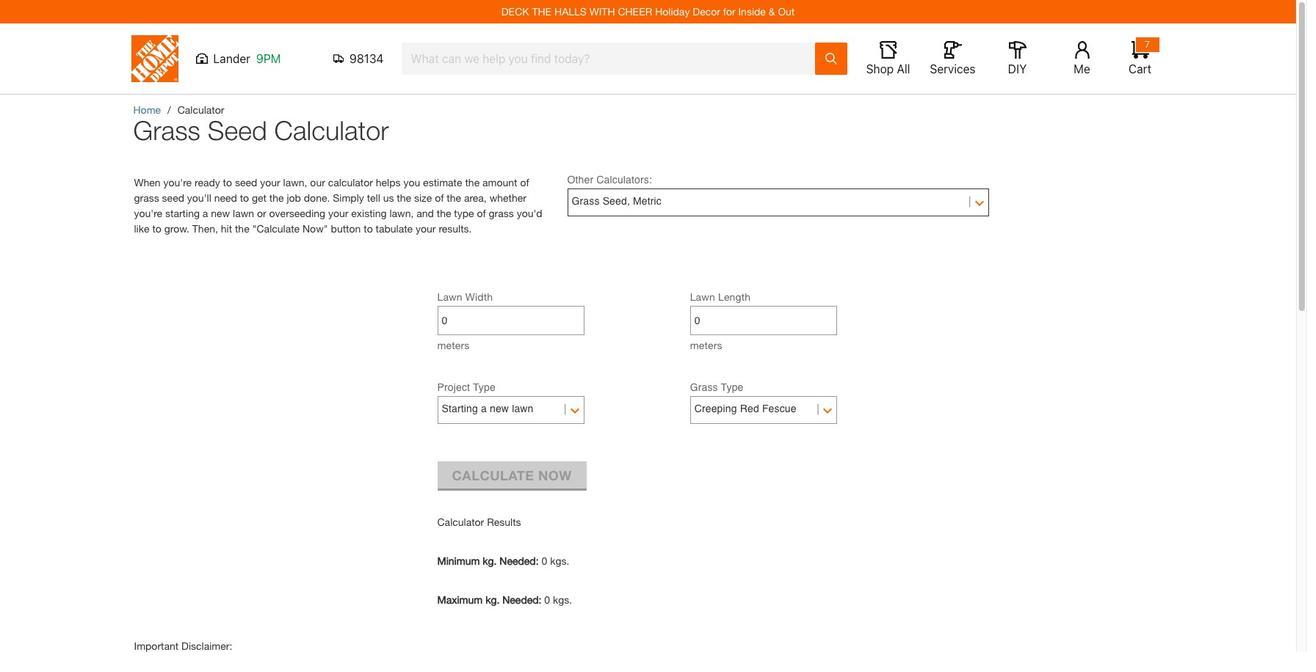 Task type: vqa. For each thing, say whether or not it's contained in the screenshot.
starting a new lawn POPUP BUTTON
yes



Task type: describe. For each thing, give the bounding box(es) containing it.
shop all button
[[865, 41, 912, 76]]

decor
[[693, 5, 720, 18]]

our
[[310, 176, 325, 189]]

now
[[538, 467, 572, 484]]

when
[[134, 176, 160, 189]]

metric
[[633, 195, 662, 207]]

grass seed, metric
[[572, 195, 662, 207]]

us
[[383, 192, 394, 204]]

to down existing
[[364, 222, 373, 235]]

maximum
[[437, 594, 483, 607]]

starting
[[165, 207, 200, 220]]

0 vertical spatial seed
[[235, 176, 257, 189]]

the right the and
[[437, 207, 451, 220]]

out
[[778, 5, 795, 18]]

kg for maximum
[[485, 594, 497, 607]]

1 horizontal spatial grass
[[489, 207, 514, 220]]

inside
[[738, 5, 766, 18]]

minimum
[[437, 555, 480, 568]]

grass inside home / calculator grass seed calculator
[[133, 115, 200, 146]]

0 horizontal spatial calculator
[[177, 104, 224, 116]]

0 vertical spatial grass
[[134, 192, 159, 204]]

starting
[[442, 403, 478, 415]]

deck the halls with cheer holiday decor for inside & out link
[[501, 5, 795, 18]]

seed,
[[603, 195, 630, 207]]

maximum kg . needed: 0 kgs .
[[437, 594, 572, 607]]

cart 7
[[1129, 39, 1151, 76]]

other
[[567, 174, 594, 186]]

for
[[723, 5, 735, 18]]

/
[[167, 104, 171, 116]]

type
[[454, 207, 474, 220]]

a inside popup button
[[481, 403, 487, 415]]

cart
[[1129, 62, 1151, 76]]

creeping red fescue button
[[694, 398, 832, 420]]

calculate now button
[[437, 462, 587, 489]]

0 for maximum kg . needed: 0 kgs .
[[544, 594, 550, 607]]

and
[[417, 207, 434, 220]]

kgs for maximum kg . needed: 0 kgs .
[[553, 594, 569, 607]]

area,
[[464, 192, 487, 204]]

shop
[[866, 62, 894, 76]]

&
[[769, 5, 775, 18]]

lawn width
[[437, 291, 493, 303]]

services button
[[929, 41, 976, 76]]

width
[[465, 291, 493, 303]]

halls
[[554, 5, 587, 18]]

seed
[[208, 115, 267, 146]]

"calculate
[[252, 222, 300, 235]]

1 vertical spatial you're
[[134, 207, 162, 220]]

you
[[403, 176, 420, 189]]

home / calculator grass seed calculator
[[133, 104, 389, 146]]

1 horizontal spatial calculator
[[274, 115, 389, 146]]

calculate now
[[452, 467, 572, 484]]

1 vertical spatial seed
[[162, 192, 184, 204]]

0 vertical spatial you're
[[163, 176, 192, 189]]

lander 9pm
[[213, 52, 281, 65]]

home link
[[133, 104, 161, 116]]

0 vertical spatial lawn,
[[283, 176, 307, 189]]

diy button
[[994, 41, 1041, 76]]

size
[[414, 192, 432, 204]]

the
[[532, 5, 552, 18]]

9pm
[[256, 52, 281, 65]]

project type
[[437, 382, 496, 394]]

type for project type
[[473, 382, 496, 394]]

2 horizontal spatial your
[[416, 222, 436, 235]]

tell
[[367, 192, 380, 204]]

deck the halls with cheer holiday decor for inside & out
[[501, 5, 795, 18]]

98134
[[349, 52, 384, 65]]

whether
[[489, 192, 526, 204]]

grass type
[[690, 382, 743, 394]]

deck
[[501, 5, 529, 18]]

1 vertical spatial of
[[435, 192, 444, 204]]

creeping
[[694, 403, 737, 415]]

helps
[[376, 176, 401, 189]]

amount
[[482, 176, 517, 189]]

starting a new lawn button
[[442, 398, 580, 420]]

tabulate
[[376, 222, 413, 235]]

meters for length
[[690, 339, 722, 352]]

me button
[[1058, 41, 1105, 76]]

2 horizontal spatial of
[[520, 176, 529, 189]]

lawn inside popup button
[[512, 403, 533, 415]]



Task type: locate. For each thing, give the bounding box(es) containing it.
2 meters from the left
[[690, 339, 722, 352]]

done.
[[304, 192, 330, 204]]

lander
[[213, 52, 250, 65]]

kg right maximum in the left bottom of the page
[[485, 594, 497, 607]]

the right hit
[[235, 222, 249, 235]]

1 meters from the left
[[437, 339, 470, 352]]

kgs
[[550, 555, 566, 568], [553, 594, 569, 607]]

all
[[897, 62, 910, 76]]

length
[[718, 291, 751, 303]]

2 vertical spatial grass
[[690, 382, 718, 394]]

1 horizontal spatial lawn
[[690, 291, 715, 303]]

1 vertical spatial new
[[490, 403, 509, 415]]

0 horizontal spatial you're
[[134, 207, 162, 220]]

existing
[[351, 207, 387, 220]]

the home depot logo image
[[131, 35, 178, 82]]

1 vertical spatial 0
[[544, 594, 550, 607]]

0 vertical spatial new
[[211, 207, 230, 220]]

1 vertical spatial lawn
[[512, 403, 533, 415]]

98134 button
[[333, 51, 384, 66]]

me
[[1074, 62, 1090, 76]]

1 horizontal spatial lawn,
[[389, 207, 414, 220]]

holiday
[[655, 5, 690, 18]]

you're up "you'll"
[[163, 176, 192, 189]]

other calculators:
[[567, 174, 652, 186]]

1 vertical spatial grass
[[572, 195, 600, 207]]

calculator
[[328, 176, 373, 189]]

0 horizontal spatial grass
[[134, 192, 159, 204]]

2 vertical spatial your
[[416, 222, 436, 235]]

a inside when you're ready to seed your lawn,    our calculator helps you estimate the amount    of grass seed you'll need to get the job done.   simply tell us the size of the area, whether you're   starting a new lawn or overseeding your existing lawn,   and the type of grass you'd like to grow.    then, hit the "calculate now" button to tabulate your results.
[[203, 207, 208, 220]]

2 horizontal spatial calculator
[[437, 516, 484, 529]]

0 vertical spatial kg
[[483, 555, 494, 568]]

shop all
[[866, 62, 910, 76]]

1 vertical spatial a
[[481, 403, 487, 415]]

you're
[[163, 176, 192, 189], [134, 207, 162, 220]]

0 vertical spatial needed:
[[500, 555, 539, 568]]

0 vertical spatial kgs
[[550, 555, 566, 568]]

7
[[1145, 39, 1150, 50]]

fescue
[[762, 403, 796, 415]]

needed:
[[500, 555, 539, 568], [502, 594, 541, 607]]

1 horizontal spatial you're
[[163, 176, 192, 189]]

1 vertical spatial grass
[[489, 207, 514, 220]]

the right 'us'
[[397, 192, 411, 204]]

0 vertical spatial your
[[260, 176, 280, 189]]

type up starting a new lawn
[[473, 382, 496, 394]]

to right like
[[152, 222, 161, 235]]

type for grass type
[[721, 382, 743, 394]]

hit
[[221, 222, 232, 235]]

calculators:
[[596, 174, 652, 186]]

get
[[252, 192, 267, 204]]

2 lawn from the left
[[690, 291, 715, 303]]

0 up maximum kg . needed: 0 kgs .
[[541, 555, 547, 568]]

lawn left width
[[437, 291, 462, 303]]

with
[[589, 5, 615, 18]]

0 horizontal spatial lawn,
[[283, 176, 307, 189]]

2 type from the left
[[721, 382, 743, 394]]

seed up "starting"
[[162, 192, 184, 204]]

button
[[331, 222, 361, 235]]

home
[[133, 104, 161, 116]]

grass up creeping
[[690, 382, 718, 394]]

lawn, up job at the top left
[[283, 176, 307, 189]]

a up then,
[[203, 207, 208, 220]]

grass down when
[[134, 192, 159, 204]]

lawn for lawn length
[[690, 291, 715, 303]]

0 horizontal spatial new
[[211, 207, 230, 220]]

to
[[223, 176, 232, 189], [240, 192, 249, 204], [152, 222, 161, 235], [364, 222, 373, 235]]

diy
[[1008, 62, 1027, 76]]

1 vertical spatial needed:
[[502, 594, 541, 607]]

you'd
[[517, 207, 542, 220]]

a
[[203, 207, 208, 220], [481, 403, 487, 415]]

ready
[[195, 176, 220, 189]]

your up button at the left of page
[[328, 207, 348, 220]]

None number field
[[442, 307, 580, 335], [694, 307, 832, 335], [442, 307, 580, 335], [694, 307, 832, 335]]

results
[[487, 516, 521, 529]]

calculator up our
[[274, 115, 389, 146]]

calculator right '/'
[[177, 104, 224, 116]]

to up need
[[223, 176, 232, 189]]

new inside popup button
[[490, 403, 509, 415]]

2 vertical spatial of
[[477, 207, 486, 220]]

1 horizontal spatial a
[[481, 403, 487, 415]]

to left "get"
[[240, 192, 249, 204]]

lawn
[[437, 291, 462, 303], [690, 291, 715, 303]]

0 vertical spatial lawn
[[233, 207, 254, 220]]

you're up like
[[134, 207, 162, 220]]

1 horizontal spatial seed
[[235, 176, 257, 189]]

grass down other
[[572, 195, 600, 207]]

starting a new lawn
[[442, 403, 533, 415]]

1 horizontal spatial type
[[721, 382, 743, 394]]

kgs up maximum kg . needed: 0 kgs .
[[550, 555, 566, 568]]

1 vertical spatial kg
[[485, 594, 497, 607]]

or
[[257, 207, 266, 220]]

a right the starting
[[481, 403, 487, 415]]

grass inside grass seed, metric popup button
[[572, 195, 600, 207]]

1 vertical spatial your
[[328, 207, 348, 220]]

What can we help you find today? search field
[[411, 43, 814, 74]]

new
[[211, 207, 230, 220], [490, 403, 509, 415]]

0 horizontal spatial lawn
[[437, 291, 462, 303]]

of up whether
[[520, 176, 529, 189]]

results.
[[439, 222, 472, 235]]

0 down minimum kg . needed: 0 kgs .
[[544, 594, 550, 607]]

simply
[[333, 192, 364, 204]]

lawn right the starting
[[512, 403, 533, 415]]

1 type from the left
[[473, 382, 496, 394]]

grass for grass seed, metric
[[572, 195, 600, 207]]

1 horizontal spatial your
[[328, 207, 348, 220]]

kgs for minimum kg . needed: 0 kgs .
[[550, 555, 566, 568]]

0 vertical spatial of
[[520, 176, 529, 189]]

minimum kg . needed: 0 kgs .
[[437, 555, 569, 568]]

lawn
[[233, 207, 254, 220], [512, 403, 533, 415]]

when you're ready to seed your lawn,    our calculator helps you estimate the amount    of grass seed you'll need to get the job done.   simply tell us the size of the area, whether you're   starting a new lawn or overseeding your existing lawn,   and the type of grass you'd like to grow.    then, hit the "calculate now" button to tabulate your results.
[[134, 176, 542, 235]]

services
[[930, 62, 976, 76]]

calculator results
[[437, 516, 521, 529]]

lawn left length
[[690, 291, 715, 303]]

new down project type
[[490, 403, 509, 415]]

needed: up maximum kg . needed: 0 kgs .
[[500, 555, 539, 568]]

0 horizontal spatial a
[[203, 207, 208, 220]]

the
[[465, 176, 480, 189], [269, 192, 284, 204], [397, 192, 411, 204], [447, 192, 461, 204], [437, 207, 451, 220], [235, 222, 249, 235]]

0 horizontal spatial your
[[260, 176, 280, 189]]

lawn for lawn width
[[437, 291, 462, 303]]

calculator up minimum
[[437, 516, 484, 529]]

estimate
[[423, 176, 462, 189]]

lawn left or
[[233, 207, 254, 220]]

needed: for minimum
[[500, 555, 539, 568]]

lawn length
[[690, 291, 751, 303]]

lawn inside when you're ready to seed your lawn,    our calculator helps you estimate the amount    of grass seed you'll need to get the job done.   simply tell us the size of the area, whether you're   starting a new lawn or overseeding your existing lawn,   and the type of grass you'd like to grow.    then, hit the "calculate now" button to tabulate your results.
[[233, 207, 254, 220]]

1 vertical spatial lawn,
[[389, 207, 414, 220]]

project
[[437, 382, 470, 394]]

of down area,
[[477, 207, 486, 220]]

kgs down minimum kg . needed: 0 kgs .
[[553, 594, 569, 607]]

0 horizontal spatial lawn
[[233, 207, 254, 220]]

grass for grass type
[[690, 382, 718, 394]]

1 lawn from the left
[[437, 291, 462, 303]]

overseeding
[[269, 207, 325, 220]]

meters up grass type
[[690, 339, 722, 352]]

0 vertical spatial a
[[203, 207, 208, 220]]

1 horizontal spatial new
[[490, 403, 509, 415]]

needed: for maximum
[[502, 594, 541, 607]]

then,
[[192, 222, 218, 235]]

grass up when
[[133, 115, 200, 146]]

needed: down minimum kg . needed: 0 kgs .
[[502, 594, 541, 607]]

your down the and
[[416, 222, 436, 235]]

grass seed, metric button
[[572, 190, 984, 212]]

.
[[494, 555, 497, 568], [566, 555, 569, 568], [497, 594, 500, 607], [569, 594, 572, 607]]

kg for minimum
[[483, 555, 494, 568]]

calculate
[[452, 467, 534, 484]]

1 vertical spatial kgs
[[553, 594, 569, 607]]

lawn, up 'tabulate'
[[389, 207, 414, 220]]

1 horizontal spatial meters
[[690, 339, 722, 352]]

meters up project
[[437, 339, 470, 352]]

now"
[[303, 222, 328, 235]]

0 horizontal spatial of
[[435, 192, 444, 204]]

0 horizontal spatial meters
[[437, 339, 470, 352]]

0 for minimum kg . needed: 0 kgs .
[[541, 555, 547, 568]]

the left job at the top left
[[269, 192, 284, 204]]

like
[[134, 222, 149, 235]]

type
[[473, 382, 496, 394], [721, 382, 743, 394]]

new down need
[[211, 207, 230, 220]]

of
[[520, 176, 529, 189], [435, 192, 444, 204], [477, 207, 486, 220]]

1 horizontal spatial of
[[477, 207, 486, 220]]

cheer
[[618, 5, 652, 18]]

meters
[[437, 339, 470, 352], [690, 339, 722, 352]]

your up "get"
[[260, 176, 280, 189]]

you'll
[[187, 192, 211, 204]]

need
[[214, 192, 237, 204]]

1 horizontal spatial grass
[[572, 195, 600, 207]]

grass down whether
[[489, 207, 514, 220]]

job
[[287, 192, 301, 204]]

the up type
[[447, 192, 461, 204]]

2 horizontal spatial grass
[[690, 382, 718, 394]]

kg right minimum
[[483, 555, 494, 568]]

0 horizontal spatial seed
[[162, 192, 184, 204]]

the up area,
[[465, 176, 480, 189]]

kg
[[483, 555, 494, 568], [485, 594, 497, 607]]

0 horizontal spatial grass
[[133, 115, 200, 146]]

meters for width
[[437, 339, 470, 352]]

lawn,
[[283, 176, 307, 189], [389, 207, 414, 220]]

0 horizontal spatial type
[[473, 382, 496, 394]]

grow.
[[164, 222, 189, 235]]

1 horizontal spatial lawn
[[512, 403, 533, 415]]

seed up "get"
[[235, 176, 257, 189]]

new inside when you're ready to seed your lawn,    our calculator helps you estimate the amount    of grass seed you'll need to get the job done.   simply tell us the size of the area, whether you're   starting a new lawn or overseeding your existing lawn,   and the type of grass you'd like to grow.    then, hit the "calculate now" button to tabulate your results.
[[211, 207, 230, 220]]

red
[[740, 403, 759, 415]]

creeping red fescue
[[694, 403, 796, 415]]

0 vertical spatial 0
[[541, 555, 547, 568]]

of down estimate
[[435, 192, 444, 204]]

0 vertical spatial grass
[[133, 115, 200, 146]]

type up 'creeping red fescue'
[[721, 382, 743, 394]]



